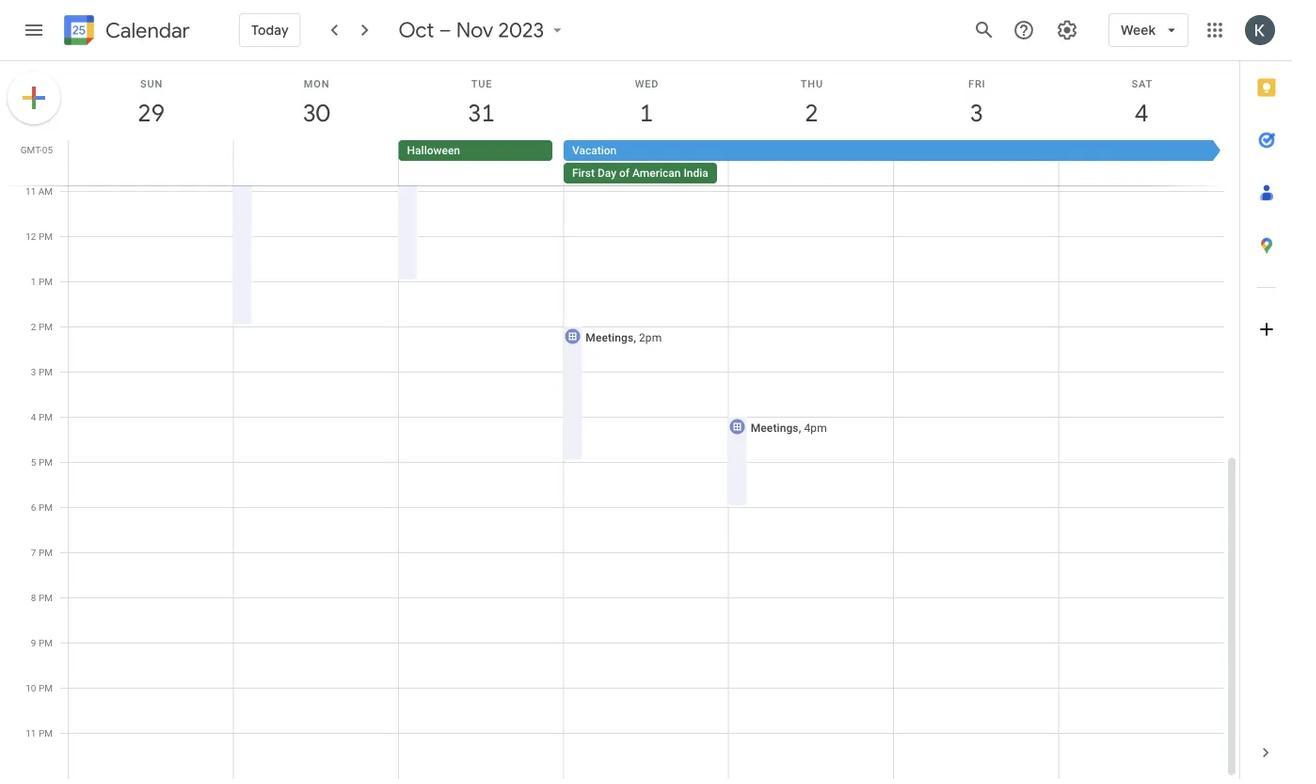 Task type: vqa. For each thing, say whether or not it's contained in the screenshot.
fri
yes



Task type: locate. For each thing, give the bounding box(es) containing it.
pm right 7 at the left
[[39, 547, 53, 558]]

1 vertical spatial 4
[[31, 411, 36, 423]]

pm for 4 pm
[[39, 411, 53, 423]]

pm up 5 pm
[[39, 411, 53, 423]]

meetings for meetings , 2pm
[[586, 331, 634, 344]]

pm right 6
[[39, 502, 53, 513]]

12 pm
[[26, 231, 53, 242]]

pm
[[39, 231, 53, 242], [39, 276, 53, 287], [39, 321, 53, 332], [39, 366, 53, 377], [39, 411, 53, 423], [39, 457, 53, 468], [39, 502, 53, 513], [39, 547, 53, 558], [39, 592, 53, 603], [39, 637, 53, 649], [39, 682, 53, 694], [39, 728, 53, 739]]

sun
[[140, 78, 163, 89]]

4 pm from the top
[[39, 366, 53, 377]]

row containing halloween
[[60, 140, 1240, 185]]

7 pm from the top
[[39, 502, 53, 513]]

pm for 6 pm
[[39, 502, 53, 513]]

11 am
[[25, 185, 53, 197]]

31 link
[[460, 91, 503, 135]]

vacation
[[572, 144, 617, 157]]

2 down the thu
[[804, 97, 817, 128]]

3 pm from the top
[[39, 321, 53, 332]]

pm right "8"
[[39, 592, 53, 603]]

6 pm from the top
[[39, 457, 53, 468]]

0 horizontal spatial ,
[[634, 331, 636, 344]]

2 11 from the top
[[26, 728, 36, 739]]

pm down 1 pm
[[39, 321, 53, 332]]

, for 4pm
[[799, 421, 801, 434]]

pm down 10 pm
[[39, 728, 53, 739]]

,
[[634, 331, 636, 344], [799, 421, 801, 434]]

settings menu image
[[1056, 19, 1079, 41]]

of
[[619, 167, 630, 180]]

1 down wed
[[639, 97, 652, 128]]

4 up 5 in the left of the page
[[31, 411, 36, 423]]

1 horizontal spatial 4
[[1134, 97, 1148, 128]]

2 down 1 pm
[[31, 321, 36, 332]]

thu
[[801, 78, 824, 89]]

wed
[[635, 78, 659, 89]]

fri
[[969, 78, 986, 89]]

5
[[31, 457, 36, 468]]

2 pm
[[31, 321, 53, 332]]

, left 2pm
[[634, 331, 636, 344]]

1 pm
[[31, 276, 53, 287]]

cell
[[69, 140, 234, 185], [234, 140, 399, 185], [564, 140, 1224, 185], [729, 140, 894, 185], [894, 140, 1059, 185], [1059, 140, 1224, 185]]

2pm
[[639, 331, 662, 344]]

3 cell from the left
[[564, 140, 1224, 185]]

pm for 12 pm
[[39, 231, 53, 242]]

9 pm
[[31, 637, 53, 649]]

1 horizontal spatial meetings
[[751, 421, 799, 434]]

cell containing vacation
[[564, 140, 1224, 185]]

8 pm from the top
[[39, 547, 53, 558]]

pm for 3 pm
[[39, 366, 53, 377]]

1 pm from the top
[[39, 231, 53, 242]]

0 vertical spatial 4
[[1134, 97, 1148, 128]]

2
[[804, 97, 817, 128], [31, 321, 36, 332]]

pm for 10 pm
[[39, 682, 53, 694]]

1 vertical spatial 3
[[31, 366, 36, 377]]

0 vertical spatial 2
[[804, 97, 817, 128]]

3
[[969, 97, 982, 128], [31, 366, 36, 377]]

0 vertical spatial 1
[[639, 97, 652, 128]]

indian
[[684, 167, 715, 180]]

1
[[639, 97, 652, 128], [31, 276, 36, 287]]

0 vertical spatial 3
[[969, 97, 982, 128]]

5 cell from the left
[[894, 140, 1059, 185]]

1 horizontal spatial ,
[[799, 421, 801, 434]]

1 vertical spatial ,
[[799, 421, 801, 434]]

first
[[572, 167, 595, 180]]

meetings left 4pm
[[751, 421, 799, 434]]

2 cell from the left
[[234, 140, 399, 185]]

0 vertical spatial meetings
[[586, 331, 634, 344]]

oct
[[399, 17, 434, 43]]

4 down sat at the top of the page
[[1134, 97, 1148, 128]]

3 down the fri
[[969, 97, 982, 128]]

5 pm
[[31, 457, 53, 468]]

0 vertical spatial ,
[[634, 331, 636, 344]]

pm down 2 pm
[[39, 366, 53, 377]]

, left 4pm
[[799, 421, 801, 434]]

sat 4
[[1132, 78, 1153, 128]]

mon 30
[[302, 78, 330, 128]]

4pm
[[804, 421, 827, 434]]

tab list
[[1241, 61, 1292, 727]]

10
[[26, 682, 36, 694]]

week button
[[1109, 8, 1189, 53]]

grid
[[0, 61, 1240, 779]]

5 pm from the top
[[39, 411, 53, 423]]

0 horizontal spatial 4
[[31, 411, 36, 423]]

12 pm from the top
[[39, 728, 53, 739]]

11 left am
[[25, 185, 36, 197]]

meetings
[[586, 331, 634, 344], [751, 421, 799, 434]]

pm right 5 in the left of the page
[[39, 457, 53, 468]]

1 11 from the top
[[25, 185, 36, 197]]

meetings , 4pm
[[751, 421, 827, 434]]

nov
[[457, 17, 494, 43]]

halloween button
[[399, 140, 552, 161]]

0 vertical spatial 11
[[25, 185, 36, 197]]

4
[[1134, 97, 1148, 128], [31, 411, 36, 423]]

3 link
[[955, 91, 999, 135]]

11 down 10
[[26, 728, 36, 739]]

8 pm
[[31, 592, 53, 603]]

tue
[[471, 78, 493, 89]]

first day of american indian heritage month button
[[564, 163, 796, 184]]

pm right 10
[[39, 682, 53, 694]]

row
[[60, 140, 1240, 185]]

9
[[31, 637, 36, 649]]

meetings left 2pm
[[586, 331, 634, 344]]

0 horizontal spatial 3
[[31, 366, 36, 377]]

1 horizontal spatial 1
[[639, 97, 652, 128]]

calendar
[[105, 17, 190, 44]]

11
[[25, 185, 36, 197], [26, 728, 36, 739]]

1 horizontal spatial 2
[[804, 97, 817, 128]]

–
[[439, 17, 452, 43]]

0 horizontal spatial meetings
[[586, 331, 634, 344]]

pm up 2 pm
[[39, 276, 53, 287]]

9 pm from the top
[[39, 592, 53, 603]]

3 down 2 pm
[[31, 366, 36, 377]]

pm for 7 pm
[[39, 547, 53, 558]]

wed 1
[[635, 78, 659, 128]]

calendar heading
[[102, 17, 190, 44]]

4 cell from the left
[[729, 140, 894, 185]]

1 vertical spatial 2
[[31, 321, 36, 332]]

2 pm from the top
[[39, 276, 53, 287]]

halloween
[[407, 144, 460, 157]]

0 horizontal spatial 2
[[31, 321, 36, 332]]

10 pm from the top
[[39, 637, 53, 649]]

0 horizontal spatial 1
[[31, 276, 36, 287]]

11 pm from the top
[[39, 682, 53, 694]]

3 inside fri 3
[[969, 97, 982, 128]]

vacation button
[[564, 140, 1224, 161]]

1 vertical spatial meetings
[[751, 421, 799, 434]]

pm right 12
[[39, 231, 53, 242]]

1 vertical spatial 1
[[31, 276, 36, 287]]

1 vertical spatial 11
[[26, 728, 36, 739]]

oct – nov 2023 button
[[391, 17, 575, 43]]

1 down 12
[[31, 276, 36, 287]]

29 link
[[130, 91, 173, 135]]

05
[[42, 144, 53, 155]]

1 horizontal spatial 3
[[969, 97, 982, 128]]

calendar element
[[60, 11, 190, 53]]

pm right the 9
[[39, 637, 53, 649]]



Task type: describe. For each thing, give the bounding box(es) containing it.
3 pm
[[31, 366, 53, 377]]

4 inside sat 4
[[1134, 97, 1148, 128]]

today
[[251, 22, 289, 39]]

pm for 9 pm
[[39, 637, 53, 649]]

pm for 2 pm
[[39, 321, 53, 332]]

, for 2pm
[[634, 331, 636, 344]]

pm for 5 pm
[[39, 457, 53, 468]]

day
[[598, 167, 617, 180]]

pm for 1 pm
[[39, 276, 53, 287]]

2 inside thu 2
[[804, 97, 817, 128]]

11 pm
[[26, 728, 53, 739]]

support image
[[1013, 19, 1036, 41]]

12
[[26, 231, 36, 242]]

29
[[137, 97, 164, 128]]

mon
[[304, 78, 330, 89]]

main drawer image
[[23, 19, 45, 41]]

30
[[302, 97, 329, 128]]

sat
[[1132, 78, 1153, 89]]

2023
[[498, 17, 544, 43]]

6 cell from the left
[[1059, 140, 1224, 185]]

gmt-
[[20, 144, 42, 155]]

4 pm
[[31, 411, 53, 423]]

thu 2
[[801, 78, 824, 128]]

meetings , 2pm
[[586, 331, 662, 344]]

30 link
[[295, 91, 338, 135]]

american
[[633, 167, 681, 180]]

grid containing 29
[[0, 61, 1240, 779]]

heritage
[[718, 167, 761, 180]]

pm for 8 pm
[[39, 592, 53, 603]]

11 for 11 am
[[25, 185, 36, 197]]

oct – nov 2023
[[399, 17, 544, 43]]

7 pm
[[31, 547, 53, 558]]

1 inside 'wed 1'
[[639, 97, 652, 128]]

11 for 11 pm
[[26, 728, 36, 739]]

am
[[38, 185, 53, 197]]

gmt-05
[[20, 144, 53, 155]]

6
[[31, 502, 36, 513]]

tue 31
[[467, 78, 494, 128]]

1 link
[[625, 91, 668, 135]]

pm for 11 pm
[[39, 728, 53, 739]]

10 pm
[[26, 682, 53, 694]]

6 pm
[[31, 502, 53, 513]]

first day of american indian heritage month
[[572, 167, 796, 180]]

4 link
[[1120, 91, 1164, 135]]

row inside grid
[[60, 140, 1240, 185]]

meetings for meetings , 4pm
[[751, 421, 799, 434]]

week
[[1121, 22, 1156, 39]]

fri 3
[[969, 78, 986, 128]]

today button
[[239, 8, 301, 53]]

2 link
[[790, 91, 833, 135]]

31
[[467, 97, 494, 128]]

7
[[31, 547, 36, 558]]

sun 29
[[137, 78, 164, 128]]

1 cell from the left
[[69, 140, 234, 185]]

8
[[31, 592, 36, 603]]

month
[[764, 167, 796, 180]]



